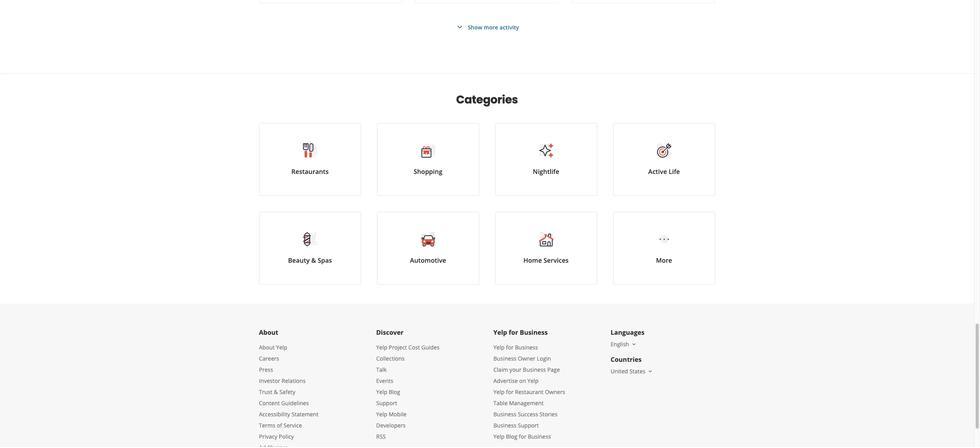 Task type: describe. For each thing, give the bounding box(es) containing it.
management
[[509, 400, 544, 408]]

rss
[[376, 433, 386, 441]]

discover
[[376, 329, 404, 337]]

rss link
[[376, 433, 386, 441]]

guides
[[421, 344, 440, 352]]

yelp up "collections"
[[376, 344, 387, 352]]

yelp right on
[[528, 378, 539, 385]]

english
[[611, 341, 629, 349]]

terms of service link
[[259, 422, 302, 430]]

developers link
[[376, 422, 406, 430]]

service
[[284, 422, 302, 430]]

show
[[468, 23, 482, 31]]

restaurants link
[[259, 123, 361, 196]]

investor relations link
[[259, 378, 306, 385]]

active
[[648, 167, 667, 176]]

table management link
[[494, 400, 544, 408]]

united
[[611, 368, 628, 376]]

claim
[[494, 366, 508, 374]]

investor
[[259, 378, 280, 385]]

owners
[[545, 389, 565, 396]]

for down advertise
[[506, 389, 514, 396]]

policy
[[279, 433, 294, 441]]

& inside about yelp careers press investor relations trust & safety content guidelines accessibility statement terms of service privacy policy
[[274, 389, 278, 396]]

login
[[537, 355, 551, 363]]

relations
[[282, 378, 306, 385]]

yelp for business
[[494, 329, 548, 337]]

business up the claim
[[494, 355, 517, 363]]

home
[[524, 256, 542, 265]]

support inside yelp project cost guides collections talk events yelp blog support yelp mobile developers rss
[[376, 400, 397, 408]]

content guidelines link
[[259, 400, 309, 408]]

business down table
[[494, 411, 517, 419]]

yelp blog for business link
[[494, 433, 551, 441]]

success
[[518, 411, 538, 419]]

business down stories
[[528, 433, 551, 441]]

yelp for restaurant owners link
[[494, 389, 565, 396]]

careers link
[[259, 355, 279, 363]]

english button
[[611, 341, 637, 349]]

active life link
[[613, 123, 715, 196]]

about yelp careers press investor relations trust & safety content guidelines accessibility statement terms of service privacy policy
[[259, 344, 319, 441]]

united states button
[[611, 368, 654, 376]]

on
[[519, 378, 526, 385]]

about for about
[[259, 329, 278, 337]]

languages
[[611, 329, 645, 337]]

business up yelp for business link
[[520, 329, 548, 337]]

categories
[[456, 92, 518, 108]]

terms
[[259, 422, 275, 430]]

category navigation section navigation
[[251, 74, 723, 304]]

support inside "yelp for business business owner login claim your business page advertise on yelp yelp for restaurant owners table management business success stories business support yelp blog for business"
[[518, 422, 539, 430]]

privacy policy link
[[259, 433, 294, 441]]

nightlife link
[[495, 123, 597, 196]]

claim your business page link
[[494, 366, 560, 374]]

restaurant
[[515, 389, 544, 396]]

yelp project cost guides collections talk events yelp blog support yelp mobile developers rss
[[376, 344, 440, 441]]

show more activity
[[468, 23, 519, 31]]

support link
[[376, 400, 397, 408]]

24 chevron down v2 image
[[455, 22, 465, 32]]

home services
[[524, 256, 569, 265]]

collections link
[[376, 355, 405, 363]]

guidelines
[[281, 400, 309, 408]]

advertise on yelp link
[[494, 378, 539, 385]]

trust & safety link
[[259, 389, 295, 396]]



Task type: vqa. For each thing, say whether or not it's contained in the screenshot.
topmost color
no



Task type: locate. For each thing, give the bounding box(es) containing it.
project
[[389, 344, 407, 352]]

services
[[544, 256, 569, 265]]

1 vertical spatial blog
[[506, 433, 518, 441]]

restaurants
[[291, 167, 329, 176]]

& left spas
[[311, 256, 316, 265]]

for
[[509, 329, 518, 337], [506, 344, 514, 352], [506, 389, 514, 396], [519, 433, 527, 441]]

for up business owner login link
[[506, 344, 514, 352]]

events link
[[376, 378, 393, 385]]

business support link
[[494, 422, 539, 430]]

show more activity button
[[455, 22, 519, 32]]

yelp up table
[[494, 389, 505, 396]]

1 vertical spatial support
[[518, 422, 539, 430]]

business success stories link
[[494, 411, 558, 419]]

automotive link
[[377, 212, 479, 285]]

yelp blog link
[[376, 389, 400, 396]]

trust
[[259, 389, 272, 396]]

talk link
[[376, 366, 387, 374]]

16 chevron down v2 image
[[631, 342, 637, 348]]

more link
[[613, 212, 715, 285]]

blog down business support link
[[506, 433, 518, 441]]

of
[[277, 422, 282, 430]]

united states
[[611, 368, 646, 376]]

16 chevron down v2 image
[[647, 369, 654, 375]]

support
[[376, 400, 397, 408], [518, 422, 539, 430]]

0 vertical spatial about
[[259, 329, 278, 337]]

for down business support link
[[519, 433, 527, 441]]

accessibility
[[259, 411, 290, 419]]

1 horizontal spatial &
[[311, 256, 316, 265]]

statement
[[292, 411, 319, 419]]

mobile
[[389, 411, 407, 419]]

nightlife
[[533, 167, 559, 176]]

states
[[630, 368, 646, 376]]

1 vertical spatial about
[[259, 344, 275, 352]]

countries
[[611, 356, 642, 365]]

yelp down business support link
[[494, 433, 505, 441]]

yelp
[[494, 329, 507, 337], [276, 344, 287, 352], [376, 344, 387, 352], [494, 344, 505, 352], [528, 378, 539, 385], [376, 389, 387, 396], [494, 389, 505, 396], [376, 411, 387, 419], [494, 433, 505, 441]]

1 vertical spatial &
[[274, 389, 278, 396]]

talk
[[376, 366, 387, 374]]

blog up the support link
[[389, 389, 400, 396]]

blog inside yelp project cost guides collections talk events yelp blog support yelp mobile developers rss
[[389, 389, 400, 396]]

collections
[[376, 355, 405, 363]]

beauty & spas
[[288, 256, 332, 265]]

about inside about yelp careers press investor relations trust & safety content guidelines accessibility statement terms of service privacy policy
[[259, 344, 275, 352]]

& inside category navigation section navigation
[[311, 256, 316, 265]]

0 vertical spatial &
[[311, 256, 316, 265]]

more
[[656, 256, 672, 265]]

yelp inside about yelp careers press investor relations trust & safety content guidelines accessibility statement terms of service privacy policy
[[276, 344, 287, 352]]

2 about from the top
[[259, 344, 275, 352]]

yelp for business business owner login claim your business page advertise on yelp yelp for restaurant owners table management business success stories business support yelp blog for business
[[494, 344, 565, 441]]

explore recent activity section section
[[253, 0, 722, 73]]

automotive
[[410, 256, 446, 265]]

stories
[[540, 411, 558, 419]]

business up owner
[[515, 344, 538, 352]]

advertise
[[494, 378, 518, 385]]

cost
[[408, 344, 420, 352]]

active life
[[648, 167, 680, 176]]

0 vertical spatial blog
[[389, 389, 400, 396]]

activity
[[500, 23, 519, 31]]

yelp down events "link"
[[376, 389, 387, 396]]

your
[[510, 366, 522, 374]]

spas
[[318, 256, 332, 265]]

for up yelp for business link
[[509, 329, 518, 337]]

safety
[[279, 389, 295, 396]]

support down success
[[518, 422, 539, 430]]

0 horizontal spatial &
[[274, 389, 278, 396]]

more
[[484, 23, 498, 31]]

blog inside "yelp for business business owner login claim your business page advertise on yelp yelp for restaurant owners table management business success stories business support yelp blog for business"
[[506, 433, 518, 441]]

support down yelp blog link
[[376, 400, 397, 408]]

1 about from the top
[[259, 329, 278, 337]]

press
[[259, 366, 273, 374]]

about
[[259, 329, 278, 337], [259, 344, 275, 352]]

developers
[[376, 422, 406, 430]]

& right trust
[[274, 389, 278, 396]]

0 horizontal spatial blog
[[389, 389, 400, 396]]

yelp for business link
[[494, 344, 538, 352]]

about up about yelp link
[[259, 329, 278, 337]]

owner
[[518, 355, 536, 363]]

0 horizontal spatial support
[[376, 400, 397, 408]]

about yelp link
[[259, 344, 287, 352]]

yelp up the claim
[[494, 344, 505, 352]]

press link
[[259, 366, 273, 374]]

0 vertical spatial support
[[376, 400, 397, 408]]

yelp project cost guides link
[[376, 344, 440, 352]]

1 horizontal spatial blog
[[506, 433, 518, 441]]

beauty & spas link
[[259, 212, 361, 285]]

business up yelp blog for business link
[[494, 422, 517, 430]]

careers
[[259, 355, 279, 363]]

content
[[259, 400, 280, 408]]

beauty
[[288, 256, 310, 265]]

&
[[311, 256, 316, 265], [274, 389, 278, 396]]

business down owner
[[523, 366, 546, 374]]

home services link
[[495, 212, 597, 285]]

privacy
[[259, 433, 277, 441]]

about up careers
[[259, 344, 275, 352]]

events
[[376, 378, 393, 385]]

shopping
[[414, 167, 443, 176]]

table
[[494, 400, 508, 408]]

accessibility statement link
[[259, 411, 319, 419]]

yelp up careers
[[276, 344, 287, 352]]

life
[[669, 167, 680, 176]]

yelp mobile link
[[376, 411, 407, 419]]

yelp up yelp for business link
[[494, 329, 507, 337]]

yelp down the support link
[[376, 411, 387, 419]]

shopping link
[[377, 123, 479, 196]]

1 horizontal spatial support
[[518, 422, 539, 430]]

business
[[520, 329, 548, 337], [515, 344, 538, 352], [494, 355, 517, 363], [523, 366, 546, 374], [494, 411, 517, 419], [494, 422, 517, 430], [528, 433, 551, 441]]

about for about yelp careers press investor relations trust & safety content guidelines accessibility statement terms of service privacy policy
[[259, 344, 275, 352]]

page
[[547, 366, 560, 374]]



